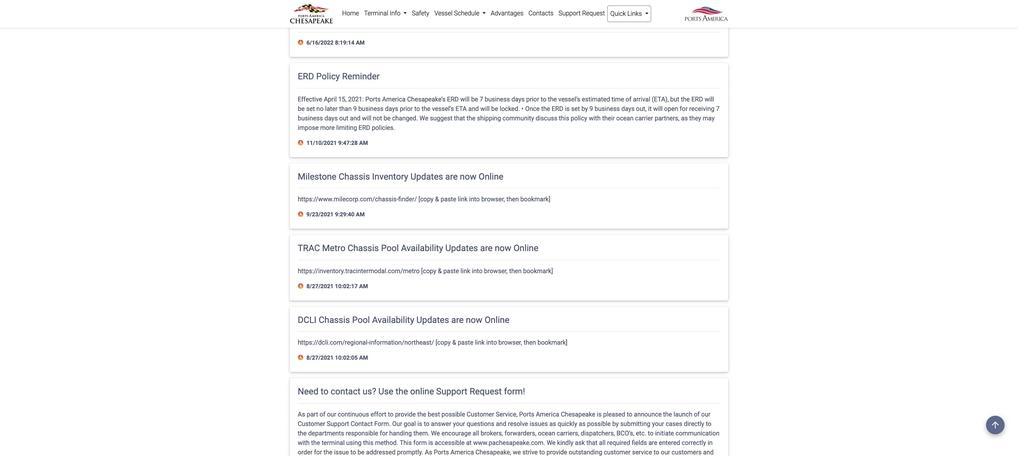 Task type: locate. For each thing, give the bounding box(es) containing it.
goal
[[404, 420, 416, 428]]

0 vertical spatial prior
[[646, 5, 664, 15]]

erd policy reminder
[[298, 71, 380, 81]]

2 8/27/2021 from the top
[[306, 355, 334, 361]]

time
[[612, 96, 624, 103]]

2 vertical spatial bookmark]
[[538, 339, 567, 346]]

provide
[[395, 411, 416, 418], [547, 449, 567, 456]]

links
[[627, 10, 642, 17]]

correctly
[[682, 439, 706, 447]]

home link
[[340, 6, 362, 21]]

possible
[[442, 411, 465, 418], [587, 420, 611, 428]]

0 horizontal spatial request
[[470, 386, 502, 396]]

ports right 2021:
[[365, 96, 381, 103]]

7 up shipping
[[480, 96, 483, 103]]

request left quick
[[582, 9, 605, 17]]

1 horizontal spatial 7
[[716, 105, 720, 113]]

0 vertical spatial that
[[454, 115, 465, 122]]

we down answer
[[431, 430, 440, 437]]

availability up https://inventory.tracintermodal.com/metro                         [copy & paste link into browser, then bookmark]
[[401, 243, 443, 253]]

am for pool
[[359, 355, 368, 361]]

2 vertical spatial then
[[524, 339, 536, 346]]

in
[[569, 5, 577, 15], [708, 439, 713, 447]]

11/10/2021 9:47:28 am
[[305, 140, 368, 146]]

2 vertical spatial online
[[485, 315, 509, 325]]

8/27/2021 for chassis
[[306, 355, 334, 361]]

provide up goal
[[395, 411, 416, 418]]

0 horizontal spatial ports
[[365, 96, 381, 103]]

part
[[307, 411, 318, 418]]

1 vertical spatial clock image
[[298, 284, 305, 289]]

is up them.
[[417, 420, 422, 428]]

chassis up https://inventory.tracintermodal.com/metro
[[348, 243, 379, 253]]

1 vertical spatial chassis
[[348, 243, 379, 253]]

9 down 2021:
[[353, 105, 357, 113]]

1 vertical spatial request
[[470, 386, 502, 396]]

all down questions
[[473, 430, 479, 437]]

8/27/2021 down https://dcli.com/regional-
[[306, 355, 334, 361]]

1 vertical spatial customer
[[298, 420, 325, 428]]

1 horizontal spatial this
[[559, 115, 569, 122]]

clock image down impose at the left top of page
[[298, 140, 305, 146]]

am right the 10:02:05
[[359, 355, 368, 361]]

clock image up need
[[298, 355, 305, 361]]

this
[[559, 115, 569, 122], [363, 439, 373, 447]]

10:02:05
[[335, 355, 358, 361]]

our
[[327, 411, 336, 418], [701, 411, 711, 418], [661, 449, 670, 456]]

0 horizontal spatial your
[[453, 420, 465, 428]]

this down the responsible
[[363, 439, 373, 447]]

are
[[458, 5, 470, 15], [445, 171, 458, 181], [480, 243, 493, 253], [451, 315, 464, 325], [648, 439, 657, 447]]

1 horizontal spatial support
[[436, 386, 467, 396]]

9
[[353, 105, 357, 113], [590, 105, 593, 113]]

https://dcli.com/regional-
[[298, 339, 369, 346]]

of right 'part'
[[320, 411, 325, 418]]

ocean right their
[[616, 115, 634, 122]]

information/northeast/
[[369, 339, 434, 346]]

it
[[648, 105, 652, 113]]

container
[[530, 5, 567, 15]]

0 horizontal spatial as
[[298, 411, 305, 418]]

1 vertical spatial possible
[[587, 420, 611, 428]]

and
[[422, 5, 437, 15], [552, 15, 567, 26], [468, 105, 479, 113], [350, 115, 360, 122], [496, 420, 506, 428]]

chassis for inventory
[[339, 171, 370, 181]]

we left 'kindly'
[[547, 439, 556, 447]]

use
[[378, 386, 393, 396]]

paste for are
[[441, 196, 456, 203]]

clock image
[[298, 212, 305, 218], [298, 284, 305, 289]]

our down entered
[[661, 449, 670, 456]]

1 vertical spatial ocean
[[538, 430, 555, 437]]

locks
[[399, 5, 420, 15]]

0 horizontal spatial support
[[327, 420, 349, 428]]

clock image left 9/23/2021
[[298, 212, 305, 218]]

1 horizontal spatial set
[[571, 105, 580, 113]]

not
[[373, 115, 382, 122]]

handing
[[389, 430, 412, 437]]

0 vertical spatial clock image
[[298, 40, 305, 46]]

1 vertical spatial we
[[431, 430, 440, 437]]

will left not
[[362, 115, 371, 122]]

this
[[400, 439, 412, 447]]

2 vertical spatial &
[[452, 339, 456, 346]]

7 right "receiving"
[[716, 105, 720, 113]]

support up the departments
[[327, 420, 349, 428]]

and up thank
[[422, 5, 437, 15]]

erd left policy on the left top
[[298, 71, 314, 81]]

1 horizontal spatial at
[[707, 5, 715, 15]]

paste for updates
[[458, 339, 473, 346]]

customer
[[467, 411, 494, 418], [298, 420, 325, 428]]

chesapeake's
[[407, 96, 446, 103]]

america down accessible
[[451, 449, 474, 456]]

0 horizontal spatial ocean
[[538, 430, 555, 437]]

0 horizontal spatial with
[[298, 439, 310, 447]]

0 horizontal spatial pool
[[352, 315, 370, 325]]

vessel's up suggest
[[432, 105, 454, 113]]

of right time
[[626, 96, 631, 103]]

0 horizontal spatial 7
[[480, 96, 483, 103]]

2 vertical spatial chassis
[[319, 315, 350, 325]]

2 vertical spatial we
[[547, 439, 556, 447]]

be
[[471, 96, 478, 103], [298, 105, 305, 113], [491, 105, 498, 113], [384, 115, 391, 122], [358, 449, 365, 456]]

1 vertical spatial clock image
[[298, 140, 305, 146]]

clock image up dcli
[[298, 284, 305, 289]]

milestone
[[298, 171, 336, 181]]

set left no
[[306, 105, 315, 113]]

for inside effective april 15, 2021: ports america chesapeake's erd will be 7 business days prior to the vessel's estimated time of arrival (eta), but the erd will be set no later than 9 business days prior to the vessel's eta and will be locked. • once the erd is set by 9 business days out, it will open for receiving 7 business days out and will not be changed.  we suggest that the shipping community discuss this policy with their ocean carrier partners, as they may impose more limiting erd policies.
[[680, 105, 688, 113]]

this left policy
[[559, 115, 569, 122]]

1 set from the left
[[306, 105, 315, 113]]

that down eta
[[454, 115, 465, 122]]

as right issues
[[549, 420, 556, 428]]

and inside as part of our continuous effort to provide the best possible customer service, ports america chesapeake is pleased to announce the launch of our customer support contact form.  our goal is to answer your questions and resolve issues as quickly as possible by submitting your cases directly to the departments responsible for handing them. we encourage all brokers, forwarders, ocean carriers, dispatchers, bco's, etc. to initiate communication with the terminal using this method. this form is accessible at www.pachesapeake.com.  we kindly ask that all required fields are entered correctly in order for the issue to be addressed promptly.   as ports america chesapeake, we strive to provide outstanding customer service to our customers
[[496, 420, 506, 428]]

for inside 'please ensure all chassis locks and pins are secured to the container in the lock position prior to arriving at the outbound inspection canopy.  thank you for your cooperation and continued support.'
[[470, 15, 481, 26]]

as
[[298, 411, 305, 418], [425, 449, 432, 456]]

and right eta
[[468, 105, 479, 113]]

reminder
[[342, 71, 380, 81]]

online
[[479, 171, 503, 181], [514, 243, 538, 253], [485, 315, 509, 325]]

support
[[559, 9, 581, 17], [436, 386, 467, 396], [327, 420, 349, 428]]

0 horizontal spatial all
[[355, 5, 364, 15]]

dcli
[[298, 315, 316, 325]]

entered
[[659, 439, 680, 447]]

prior up once
[[526, 96, 539, 103]]

will up "receiving"
[[705, 96, 714, 103]]

at inside as part of our continuous effort to provide the best possible customer service, ports america chesapeake is pleased to announce the launch of our customer support contact form.  our goal is to answer your questions and resolve issues as quickly as possible by submitting your cases directly to the departments responsible for handing them. we encourage all brokers, forwarders, ocean carriers, dispatchers, bco's, etc. to initiate communication with the terminal using this method. this form is accessible at www.pachesapeake.com.  we kindly ask that all required fields are entered correctly in order for the issue to be addressed promptly.   as ports america chesapeake, we strive to provide outstanding customer service to our customers
[[466, 439, 472, 447]]

in up continued
[[569, 5, 577, 15]]

•
[[521, 105, 524, 113]]

browser, for now
[[498, 339, 522, 346]]

1 vertical spatial at
[[466, 439, 472, 447]]

1 vertical spatial 8/27/2021
[[306, 355, 334, 361]]

bookmark] for milestone chassis inventory updates are now online
[[520, 196, 550, 203]]

11/10/2021
[[306, 140, 337, 146]]

0 vertical spatial into
[[469, 196, 480, 203]]

our
[[392, 420, 402, 428]]

as left 'part'
[[298, 411, 305, 418]]

3 clock image from the top
[[298, 355, 305, 361]]

all inside 'please ensure all chassis locks and pins are secured to the container in the lock position prior to arriving at the outbound inspection canopy.  thank you for your cooperation and continued support.'
[[355, 5, 364, 15]]

erd up eta
[[447, 96, 459, 103]]

business
[[485, 96, 510, 103], [358, 105, 384, 113], [595, 105, 620, 113], [298, 115, 323, 122]]

1 vertical spatial in
[[708, 439, 713, 447]]

link
[[458, 196, 468, 203], [461, 267, 470, 275], [475, 339, 485, 346]]

0 vertical spatial ocean
[[616, 115, 634, 122]]

go to top image
[[986, 416, 1005, 434]]

0 vertical spatial pool
[[381, 243, 399, 253]]

am for chassis
[[359, 283, 368, 290]]

0 horizontal spatial prior
[[400, 105, 413, 113]]

support right contacts
[[559, 9, 581, 17]]

ocean inside effective april 15, 2021: ports america chesapeake's erd will be 7 business days prior to the vessel's estimated time of arrival (eta), but the erd will be set no later than 9 business days prior to the vessel's eta and will be locked. • once the erd is set by 9 business days out, it will open for receiving 7 business days out and will not be changed.  we suggest that the shipping community discuss this policy with their ocean carrier partners, as they may impose more limiting erd policies.
[[616, 115, 634, 122]]

is
[[565, 105, 570, 113], [597, 411, 602, 418], [417, 420, 422, 428], [428, 439, 433, 447]]

for right you
[[470, 15, 481, 26]]

1 horizontal spatial of
[[626, 96, 631, 103]]

for down form.
[[380, 430, 388, 437]]

will up shipping
[[480, 105, 490, 113]]

all up inspection
[[355, 5, 364, 15]]

possible up answer
[[442, 411, 465, 418]]

0 horizontal spatial in
[[569, 5, 577, 15]]

1 vertical spatial america
[[536, 411, 559, 418]]

0 vertical spatial bookmark]
[[520, 196, 550, 203]]

to right need
[[321, 386, 328, 396]]

is inside effective april 15, 2021: ports america chesapeake's erd will be 7 business days prior to the vessel's estimated time of arrival (eta), but the erd will be set no later than 9 business days prior to the vessel's eta and will be locked. • once the erd is set by 9 business days out, it will open for receiving 7 business days out and will not be changed.  we suggest that the shipping community discuss this policy with their ocean carrier partners, as they may impose more limiting erd policies.
[[565, 105, 570, 113]]

clock image left 6/16/2022
[[298, 40, 305, 46]]

policy
[[316, 71, 340, 81]]

1 vertical spatial updates
[[445, 243, 478, 253]]

0 vertical spatial then
[[506, 196, 519, 203]]

business up impose at the left top of page
[[298, 115, 323, 122]]

by down pleased
[[612, 420, 619, 428]]

2 vertical spatial [copy
[[436, 339, 451, 346]]

to left the arriving
[[666, 5, 674, 15]]

arrival
[[633, 96, 650, 103]]

link for are
[[475, 339, 485, 346]]

eta
[[455, 105, 467, 113]]

more
[[320, 124, 335, 131]]

by inside as part of our continuous effort to provide the best possible customer service, ports america chesapeake is pleased to announce the launch of our customer support contact form.  our goal is to answer your questions and resolve issues as quickly as possible by submitting your cases directly to the departments responsible for handing them. we encourage all brokers, forwarders, ocean carriers, dispatchers, bco's, etc. to initiate communication with the terminal using this method. this form is accessible at www.pachesapeake.com.  we kindly ask that all required fields are entered correctly in order for the issue to be addressed promptly.   as ports america chesapeake, we strive to provide outstanding customer service to our customers
[[612, 420, 619, 428]]

1 horizontal spatial that
[[586, 439, 598, 447]]

ports up resolve
[[519, 411, 534, 418]]

prior up "changed."
[[400, 105, 413, 113]]

1 horizontal spatial we
[[431, 430, 440, 437]]

chassis
[[367, 5, 397, 15]]

www.pachesapeake.com.
[[473, 439, 545, 447]]

as down "chesapeake"
[[579, 420, 586, 428]]

1 horizontal spatial prior
[[526, 96, 539, 103]]

for right open
[[680, 105, 688, 113]]

support up best
[[436, 386, 467, 396]]

0 vertical spatial chassis
[[339, 171, 370, 181]]

contacts
[[529, 9, 554, 17]]

clock image
[[298, 40, 305, 46], [298, 140, 305, 146], [298, 355, 305, 361]]

no
[[316, 105, 324, 113]]

prior inside 'please ensure all chassis locks and pins are secured to the container in the lock position prior to arriving at the outbound inspection canopy.  thank you for your cooperation and continued support.'
[[646, 5, 664, 15]]

vessel
[[434, 9, 452, 17]]

vessel's up policy
[[558, 96, 580, 103]]

availability up information/northeast/
[[372, 315, 414, 325]]

0 vertical spatial customer
[[467, 411, 494, 418]]

1 horizontal spatial as
[[579, 420, 586, 428]]

[copy for availability
[[436, 339, 451, 346]]

[copy for updates
[[418, 196, 434, 203]]

1 9 from the left
[[353, 105, 357, 113]]

be inside as part of our continuous effort to provide the best possible customer service, ports america chesapeake is pleased to announce the launch of our customer support contact form.  our goal is to answer your questions and resolve issues as quickly as possible by submitting your cases directly to the departments responsible for handing them. we encourage all brokers, forwarders, ocean carriers, dispatchers, bco's, etc. to initiate communication with the terminal using this method. this form is accessible at www.pachesapeake.com.  we kindly ask that all required fields are entered correctly in order for the issue to be addressed promptly.   as ports america chesapeake, we strive to provide outstanding customer service to our customers
[[358, 449, 365, 456]]

your up the encourage
[[453, 420, 465, 428]]

1 horizontal spatial by
[[612, 420, 619, 428]]

initiate
[[655, 430, 674, 437]]

9:29:40
[[335, 211, 354, 218]]

your inside 'please ensure all chassis locks and pins are secured to the container in the lock position prior to arriving at the outbound inspection canopy.  thank you for your cooperation and continued support.'
[[484, 15, 501, 26]]

1 vertical spatial with
[[298, 439, 310, 447]]

prior right "links"
[[646, 5, 664, 15]]

will
[[460, 96, 470, 103], [705, 96, 714, 103], [480, 105, 490, 113], [653, 105, 663, 113], [362, 115, 371, 122]]

america up issues
[[536, 411, 559, 418]]

america inside effective april 15, 2021: ports america chesapeake's erd will be 7 business days prior to the vessel's estimated time of arrival (eta), but the erd will be set no later than 9 business days prior to the vessel's eta and will be locked. • once the erd is set by 9 business days out, it will open for receiving 7 business days out and will not be changed.  we suggest that the shipping community discuss this policy with their ocean carrier partners, as they may impose more limiting erd policies.
[[382, 96, 406, 103]]

clock image for trac metro chassis pool availability updates are now online
[[298, 284, 305, 289]]

bookmark]
[[520, 196, 550, 203], [523, 267, 553, 275], [538, 339, 567, 346]]

0 horizontal spatial 9
[[353, 105, 357, 113]]

possible up 'dispatchers,'
[[587, 420, 611, 428]]

https://dcli.com/regional-information/northeast/ [copy & paste link into browser, then bookmark]
[[298, 339, 567, 346]]

with left their
[[589, 115, 601, 122]]

inspection
[[352, 15, 393, 26]]

0 vertical spatial this
[[559, 115, 569, 122]]

please ensure all chassis locks and pins are secured to the container in the lock position prior to arriving at the outbound inspection canopy.  thank you for your cooperation and continued support.
[[298, 5, 715, 26]]

in inside as part of our continuous effort to provide the best possible customer service, ports america chesapeake is pleased to announce the launch of our customer support contact form.  our goal is to answer your questions and resolve issues as quickly as possible by submitting your cases directly to the departments responsible for handing them. we encourage all brokers, forwarders, ocean carriers, dispatchers, bco's, etc. to initiate communication with the terminal using this method. this form is accessible at www.pachesapeake.com.  we kindly ask that all required fields are entered correctly in order for the issue to be addressed promptly.   as ports america chesapeake, we strive to provide outstanding customer service to our customers
[[708, 439, 713, 447]]

2 horizontal spatial we
[[547, 439, 556, 447]]

method.
[[375, 439, 398, 447]]

0 vertical spatial america
[[382, 96, 406, 103]]

at right the arriving
[[707, 5, 715, 15]]

effective april 15, 2021: ports america chesapeake's erd will be 7 business days prior to the vessel's estimated time of arrival (eta), but the erd will be set no later than 9 business days prior to the vessel's eta and will be locked. • once the erd is set by 9 business days out, it will open for receiving 7 business days out and will not be changed.  we suggest that the shipping community discuss this policy with their ocean carrier partners, as they may impose more limiting erd policies.
[[298, 96, 720, 131]]

1 horizontal spatial all
[[473, 430, 479, 437]]

2 vertical spatial prior
[[400, 105, 413, 113]]

am right 9:47:28
[[359, 140, 368, 146]]

2 vertical spatial now
[[466, 315, 482, 325]]

0 vertical spatial clock image
[[298, 212, 305, 218]]

1 horizontal spatial customer
[[467, 411, 494, 418]]

carrier
[[635, 115, 653, 122]]

0 vertical spatial [copy
[[418, 196, 434, 203]]

2 horizontal spatial prior
[[646, 5, 664, 15]]

as down form
[[425, 449, 432, 456]]

with inside effective april 15, 2021: ports america chesapeake's erd will be 7 business days prior to the vessel's estimated time of arrival (eta), but the erd will be set no later than 9 business days prior to the vessel's eta and will be locked. • once the erd is set by 9 business days out, it will open for receiving 7 business days out and will not be changed.  we suggest that the shipping community discuss this policy with their ocean carrier partners, as they may impose more limiting erd policies.
[[589, 115, 601, 122]]

0 vertical spatial &
[[435, 196, 439, 203]]

0 vertical spatial ports
[[365, 96, 381, 103]]

but
[[670, 96, 679, 103]]

1 vertical spatial this
[[363, 439, 373, 447]]

customer up questions
[[467, 411, 494, 418]]

into for online
[[469, 196, 480, 203]]

and down service,
[[496, 420, 506, 428]]

0 vertical spatial support
[[559, 9, 581, 17]]

2 horizontal spatial all
[[599, 439, 606, 447]]

0 vertical spatial all
[[355, 5, 364, 15]]

their
[[602, 115, 615, 122]]

2 horizontal spatial ports
[[519, 411, 534, 418]]

they
[[689, 115, 701, 122]]

clock image for milestone chassis inventory updates are now online
[[298, 212, 305, 218]]

pool up https://inventory.tracintermodal.com/metro
[[381, 243, 399, 253]]

for right order
[[314, 449, 322, 456]]

provide down 'kindly'
[[547, 449, 567, 456]]

support request
[[559, 9, 605, 17]]

ports down accessible
[[434, 449, 449, 456]]

all down 'dispatchers,'
[[599, 439, 606, 447]]

pool up https://dcli.com/regional-
[[352, 315, 370, 325]]

https://www.milecorp.com/chassis-
[[298, 196, 398, 203]]

am right 9:29:40
[[356, 211, 365, 218]]

with
[[589, 115, 601, 122], [298, 439, 310, 447]]

america up "changed."
[[382, 96, 406, 103]]

chassis up https://www.milecorp.com/chassis-
[[339, 171, 370, 181]]

2 clock image from the top
[[298, 284, 305, 289]]

1 8/27/2021 from the top
[[306, 283, 334, 290]]

1 vertical spatial ports
[[519, 411, 534, 418]]

in down communication
[[708, 439, 713, 447]]

0 horizontal spatial at
[[466, 439, 472, 447]]

all
[[355, 5, 364, 15], [473, 430, 479, 437], [599, 439, 606, 447]]

is right once
[[565, 105, 570, 113]]

by inside effective april 15, 2021: ports america chesapeake's erd will be 7 business days prior to the vessel's estimated time of arrival (eta), but the erd will be set no later than 9 business days prior to the vessel's eta and will be locked. • once the erd is set by 9 business days out, it will open for receiving 7 business days out and will not be changed.  we suggest that the shipping community discuss this policy with their ocean carrier partners, as they may impose more limiting erd policies.
[[581, 105, 588, 113]]

days left out,
[[621, 105, 635, 113]]

1 vertical spatial vessel's
[[432, 105, 454, 113]]

2 vertical spatial paste
[[458, 339, 473, 346]]

america
[[382, 96, 406, 103], [536, 411, 559, 418], [451, 449, 474, 456]]

& for updates
[[452, 339, 456, 346]]

days up •
[[511, 96, 525, 103]]

8/27/2021 10:02:05 am
[[305, 355, 368, 361]]

responsible
[[346, 430, 378, 437]]

am down https://inventory.tracintermodal.com/metro
[[359, 283, 368, 290]]

our right 'part'
[[327, 411, 336, 418]]

your down secured
[[484, 15, 501, 26]]

are inside as part of our continuous effort to provide the best possible customer service, ports america chesapeake is pleased to announce the launch of our customer support contact form.  our goal is to answer your questions and resolve issues as quickly as possible by submitting your cases directly to the departments responsible for handing them. we encourage all brokers, forwarders, ocean carriers, dispatchers, bco's, etc. to initiate communication with the terminal using this method. this form is accessible at www.pachesapeake.com.  we kindly ask that all required fields are entered correctly in order for the issue to be addressed promptly.   as ports america chesapeake, we strive to provide outstanding customer service to our customers
[[648, 439, 657, 447]]

1 horizontal spatial ports
[[434, 449, 449, 456]]

2 vertical spatial support
[[327, 420, 349, 428]]

1 clock image from the top
[[298, 212, 305, 218]]

2 clock image from the top
[[298, 140, 305, 146]]

9 down estimated
[[590, 105, 593, 113]]

7
[[480, 96, 483, 103], [716, 105, 720, 113]]

ocean down issues
[[538, 430, 555, 437]]

customer down 'part'
[[298, 420, 325, 428]]

2 set from the left
[[571, 105, 580, 113]]

2 vertical spatial clock image
[[298, 355, 305, 361]]



Task type: vqa. For each thing, say whether or not it's contained in the screenshot.
the Choose file at the left of page
no



Task type: describe. For each thing, give the bounding box(es) containing it.
form!
[[504, 386, 525, 396]]

0 horizontal spatial as
[[549, 420, 556, 428]]

lock
[[593, 5, 610, 15]]

2 9 from the left
[[590, 105, 593, 113]]

1 vertical spatial link
[[461, 267, 470, 275]]

thank
[[428, 15, 452, 26]]

& for are
[[435, 196, 439, 203]]

into for now
[[486, 339, 497, 346]]

1 vertical spatial then
[[509, 267, 522, 275]]

communication
[[676, 430, 720, 437]]

2 vertical spatial america
[[451, 449, 474, 456]]

1 vertical spatial into
[[472, 267, 482, 275]]

0 horizontal spatial vessel's
[[432, 105, 454, 113]]

finder/
[[398, 196, 417, 203]]

is left pleased
[[597, 411, 602, 418]]

business up their
[[595, 105, 620, 113]]

canopy.
[[395, 15, 426, 26]]

are inside 'please ensure all chassis locks and pins are secured to the container in the lock position prior to arriving at the outbound inspection canopy.  thank you for your cooperation and continued support.'
[[458, 5, 470, 15]]

days down later
[[324, 115, 338, 122]]

resolve
[[508, 420, 528, 428]]

terminal
[[364, 9, 388, 17]]

to down using
[[350, 449, 356, 456]]

0 vertical spatial possible
[[442, 411, 465, 418]]

online
[[410, 386, 434, 396]]

1 vertical spatial browser,
[[484, 267, 508, 275]]

1 horizontal spatial our
[[661, 449, 670, 456]]

using
[[346, 439, 362, 447]]

that inside as part of our continuous effort to provide the best possible customer service, ports america chesapeake is pleased to announce the launch of our customer support contact form.  our goal is to answer your questions and resolve issues as quickly as possible by submitting your cases directly to the departments responsible for handing them. we encourage all brokers, forwarders, ocean carriers, dispatchers, bco's, etc. to initiate communication with the terminal using this method. this form is accessible at www.pachesapeake.com.  we kindly ask that all required fields are entered correctly in order for the issue to be addressed promptly.   as ports america chesapeake, we strive to provide outstanding customer service to our customers
[[586, 439, 598, 447]]

to right service in the right bottom of the page
[[654, 449, 659, 456]]

out,
[[636, 105, 647, 113]]

then for milestone chassis inventory updates are now online
[[506, 196, 519, 203]]

2 horizontal spatial support
[[559, 9, 581, 17]]

as part of our continuous effort to provide the best possible customer service, ports america chesapeake is pleased to announce the launch of our customer support contact form.  our goal is to answer your questions and resolve issues as quickly as possible by submitting your cases directly to the departments responsible for handing them. we encourage all brokers, forwarders, ocean carriers, dispatchers, bco's, etc. to initiate communication with the terminal using this method. this form is accessible at www.pachesapeake.com.  we kindly ask that all required fields are entered correctly in order for the issue to be addressed promptly.   as ports america chesapeake, we strive to provide outstanding customer service to our customers
[[298, 411, 720, 456]]

cases
[[666, 420, 682, 428]]

form.
[[374, 420, 391, 428]]

6/16/2022 8:19:14 am
[[305, 40, 365, 46]]

ask
[[575, 439, 585, 447]]

clock image for dcli chassis pool availability updates are now online
[[298, 355, 305, 361]]

0 vertical spatial now
[[460, 171, 476, 181]]

need
[[298, 386, 318, 396]]

receiving
[[689, 105, 714, 113]]

0 vertical spatial online
[[479, 171, 503, 181]]

vessel schedule
[[434, 9, 481, 17]]

will up eta
[[460, 96, 470, 103]]

dispatchers,
[[581, 430, 615, 437]]

continued
[[569, 15, 608, 26]]

1 horizontal spatial as
[[425, 449, 432, 456]]

1 horizontal spatial provide
[[547, 449, 567, 456]]

them.
[[413, 430, 430, 437]]

2021:
[[348, 96, 364, 103]]

schedule
[[454, 9, 479, 17]]

trac metro chassis pool availability updates are now online
[[298, 243, 538, 253]]

1 vertical spatial support
[[436, 386, 467, 396]]

issues
[[530, 420, 548, 428]]

metro
[[322, 243, 345, 253]]

later
[[325, 105, 338, 113]]

1 vertical spatial &
[[438, 267, 442, 275]]

will right it
[[653, 105, 663, 113]]

inventory
[[372, 171, 408, 181]]

business up not
[[358, 105, 384, 113]]

may
[[703, 115, 715, 122]]

browser, for online
[[481, 196, 505, 203]]

community
[[503, 115, 534, 122]]

terminal info link
[[362, 6, 409, 21]]

launch
[[674, 411, 692, 418]]

this inside effective april 15, 2021: ports america chesapeake's erd will be 7 business days prior to the vessel's estimated time of arrival (eta), but the erd will be set no later than 9 business days prior to the vessel's eta and will be locked. • once the erd is set by 9 business days out, it will open for receiving 7 business days out and will not be changed.  we suggest that the shipping community discuss this policy with their ocean carrier partners, as they may impose more limiting erd policies.
[[559, 115, 569, 122]]

link for now
[[458, 196, 468, 203]]

discuss
[[536, 115, 557, 122]]

contact
[[331, 386, 360, 396]]

is right form
[[428, 439, 433, 447]]

1 vertical spatial paste
[[443, 267, 459, 275]]

to right the 'etc.'
[[648, 430, 653, 437]]

quick links link
[[607, 6, 651, 22]]

issue
[[334, 449, 349, 456]]

bookmark] for dcli chassis pool availability updates are now online
[[538, 339, 567, 346]]

encourage
[[441, 430, 471, 437]]

carriers,
[[557, 430, 579, 437]]

effort
[[371, 411, 386, 418]]

partners,
[[655, 115, 680, 122]]

to up them.
[[424, 420, 429, 428]]

and down container
[[552, 15, 567, 26]]

0 horizontal spatial our
[[327, 411, 336, 418]]

support inside as part of our continuous effort to provide the best possible customer service, ports america chesapeake is pleased to announce the launch of our customer support contact form.  our goal is to answer your questions and resolve issues as quickly as possible by submitting your cases directly to the departments responsible for handing them. we encourage all brokers, forwarders, ocean carriers, dispatchers, bco's, etc. to initiate communication with the terminal using this method. this form is accessible at www.pachesapeake.com.  we kindly ask that all required fields are entered correctly in order for the issue to be addressed promptly.   as ports america chesapeake, we strive to provide outstanding customer service to our customers
[[327, 420, 349, 428]]

0 vertical spatial availability
[[401, 243, 443, 253]]

1 vertical spatial availability
[[372, 315, 414, 325]]

in inside 'please ensure all chassis locks and pins are secured to the container in the lock position prior to arriving at the outbound inspection canopy.  thank you for your cooperation and continued support.'
[[569, 5, 577, 15]]

than
[[339, 105, 352, 113]]

fields
[[632, 439, 647, 447]]

days up "changed."
[[385, 105, 398, 113]]

0 vertical spatial as
[[298, 411, 305, 418]]

0 horizontal spatial of
[[320, 411, 325, 418]]

terminal
[[322, 439, 345, 447]]

to up cooperation
[[506, 5, 513, 15]]

limiting
[[336, 124, 357, 131]]

1 vertical spatial online
[[514, 243, 538, 253]]

am right 8:19:14
[[356, 40, 365, 46]]

shipping
[[477, 115, 501, 122]]

to down chesapeake's
[[414, 105, 420, 113]]

1 horizontal spatial request
[[582, 9, 605, 17]]

am for inventory
[[356, 211, 365, 218]]

2 horizontal spatial of
[[694, 411, 700, 418]]

best
[[428, 411, 440, 418]]

us?
[[363, 386, 376, 396]]

at inside 'please ensure all chassis locks and pins are secured to the container in the lock position prior to arriving at the outbound inspection canopy.  thank you for your cooperation and continued support.'
[[707, 5, 715, 15]]

and right out
[[350, 115, 360, 122]]

1 vertical spatial prior
[[526, 96, 539, 103]]

1 horizontal spatial pool
[[381, 243, 399, 253]]

brokers,
[[481, 430, 503, 437]]

continuous
[[338, 411, 369, 418]]

pins
[[439, 5, 455, 15]]

https://www.milecorp.com/chassis-finder/   [copy & paste link into browser, then bookmark]
[[298, 196, 550, 203]]

am for reminder
[[359, 140, 368, 146]]

8/27/2021 for metro
[[306, 283, 334, 290]]

terminal info
[[364, 9, 402, 17]]

ocean inside as part of our continuous effort to provide the best possible customer service, ports america chesapeake is pleased to announce the launch of our customer support contact form.  our goal is to answer your questions and resolve issues as quickly as possible by submitting your cases directly to the departments responsible for handing them. we encourage all brokers, forwarders, ocean carriers, dispatchers, bco's, etc. to initiate communication with the terminal using this method. this form is accessible at www.pachesapeake.com.  we kindly ask that all required fields are entered correctly in order for the issue to be addressed promptly.   as ports america chesapeake, we strive to provide outstanding customer service to our customers
[[538, 430, 555, 437]]

to right strive
[[539, 449, 545, 456]]

ensure
[[326, 5, 353, 15]]

outbound
[[312, 15, 350, 26]]

2 horizontal spatial your
[[652, 420, 664, 428]]

as inside effective april 15, 2021: ports america chesapeake's erd will be 7 business days prior to the vessel's estimated time of arrival (eta), but the erd will be set no later than 9 business days prior to the vessel's eta and will be locked. • once the erd is set by 9 business days out, it will open for receiving 7 business days out and will not be changed.  we suggest that the shipping community discuss this policy with their ocean carrier partners, as they may impose more limiting erd policies.
[[681, 115, 688, 122]]

to right directly
[[706, 420, 711, 428]]

chassis for pool
[[319, 315, 350, 325]]

of inside effective april 15, 2021: ports america chesapeake's erd will be 7 business days prior to the vessel's estimated time of arrival (eta), but the erd will be set no later than 9 business days prior to the vessel's eta and will be locked. • once the erd is set by 9 business days out, it will open for receiving 7 business days out and will not be changed.  we suggest that the shipping community discuss this policy with their ocean carrier partners, as they may impose more limiting erd policies.
[[626, 96, 631, 103]]

dcli chassis pool availability updates are now online
[[298, 315, 509, 325]]

need to contact us? use the online support request form!
[[298, 386, 525, 396]]

chesapeake
[[561, 411, 595, 418]]

with inside as part of our continuous effort to provide the best possible customer service, ports america chesapeake is pleased to announce the launch of our customer support contact form.  our goal is to answer your questions and resolve issues as quickly as possible by submitting your cases directly to the departments responsible for handing them. we encourage all brokers, forwarders, ocean carriers, dispatchers, bco's, etc. to initiate communication with the terminal using this method. this form is accessible at www.pachesapeake.com.  we kindly ask that all required fields are entered correctly in order for the issue to be addressed promptly.   as ports america chesapeake, we strive to provide outstanding customer service to our customers
[[298, 439, 310, 447]]

2 horizontal spatial our
[[701, 411, 711, 418]]

10:02:17
[[335, 283, 358, 290]]

ports inside effective april 15, 2021: ports america chesapeake's erd will be 7 business days prior to the vessel's estimated time of arrival (eta), but the erd will be set no later than 9 business days prior to the vessel's eta and will be locked. • once the erd is set by 9 business days out, it will open for receiving 7 business days out and will not be changed.  we suggest that the shipping community discuss this policy with their ocean carrier partners, as they may impose more limiting erd policies.
[[365, 96, 381, 103]]

order
[[298, 449, 312, 456]]

service
[[632, 449, 652, 456]]

to up our
[[388, 411, 393, 418]]

we
[[513, 449, 521, 456]]

0 vertical spatial 7
[[480, 96, 483, 103]]

1 vertical spatial 7
[[716, 105, 720, 113]]

position
[[612, 5, 644, 15]]

0 vertical spatial updates
[[410, 171, 443, 181]]

6/16/2022
[[306, 40, 334, 46]]

1 horizontal spatial possible
[[587, 420, 611, 428]]

submitting
[[620, 420, 650, 428]]

addressed
[[366, 449, 395, 456]]

1 vertical spatial bookmark]
[[523, 267, 553, 275]]

0 horizontal spatial provide
[[395, 411, 416, 418]]

advantages
[[491, 9, 523, 17]]

2 vertical spatial updates
[[416, 315, 449, 325]]

effective
[[298, 96, 322, 103]]

1 vertical spatial [copy
[[421, 267, 436, 275]]

clock image for erd policy reminder
[[298, 140, 305, 146]]

answer
[[431, 420, 451, 428]]

2 vertical spatial all
[[599, 439, 606, 447]]

service,
[[496, 411, 518, 418]]

https://inventory.tracintermodal.com/metro                         [copy & paste link into browser, then bookmark]
[[298, 267, 553, 275]]

1 vertical spatial all
[[473, 430, 479, 437]]

trac
[[298, 243, 320, 253]]

support request link
[[556, 6, 607, 21]]

pleased
[[603, 411, 625, 418]]

once
[[525, 105, 540, 113]]

erd up "receiving"
[[691, 96, 703, 103]]

1 clock image from the top
[[298, 40, 305, 46]]

2 vertical spatial ports
[[434, 449, 449, 456]]

to up discuss
[[541, 96, 546, 103]]

forwarders,
[[505, 430, 536, 437]]

to up submitting
[[627, 411, 632, 418]]

policies.
[[372, 124, 395, 131]]

changed.
[[392, 115, 418, 122]]

etc.
[[636, 430, 646, 437]]

bco's,
[[617, 430, 634, 437]]

home
[[342, 9, 359, 17]]

erd up discuss
[[552, 105, 563, 113]]

erd right limiting
[[359, 124, 370, 131]]

then for dcli chassis pool availability updates are now online
[[524, 339, 536, 346]]

this inside as part of our continuous effort to provide the best possible customer service, ports america chesapeake is pleased to announce the launch of our customer support contact form.  our goal is to answer your questions and resolve issues as quickly as possible by submitting your cases directly to the departments responsible for handing them. we encourage all brokers, forwarders, ocean carriers, dispatchers, bco's, etc. to initiate communication with the terminal using this method. this form is accessible at www.pachesapeake.com.  we kindly ask that all required fields are entered correctly in order for the issue to be addressed promptly.   as ports america chesapeake, we strive to provide outstanding customer service to our customers
[[363, 439, 373, 447]]

we inside effective april 15, 2021: ports america chesapeake's erd will be 7 business days prior to the vessel's estimated time of arrival (eta), but the erd will be set no later than 9 business days prior to the vessel's eta and will be locked. • once the erd is set by 9 business days out, it will open for receiving 7 business days out and will not be changed.  we suggest that the shipping community discuss this policy with their ocean carrier partners, as they may impose more limiting erd policies.
[[420, 115, 428, 122]]

safety
[[412, 9, 429, 17]]

1 vertical spatial now
[[495, 243, 511, 253]]

directly
[[684, 420, 704, 428]]

strive
[[522, 449, 538, 456]]

that inside effective april 15, 2021: ports america chesapeake's erd will be 7 business days prior to the vessel's estimated time of arrival (eta), but the erd will be set no later than 9 business days prior to the vessel's eta and will be locked. • once the erd is set by 9 business days out, it will open for receiving 7 business days out and will not be changed.  we suggest that the shipping community discuss this policy with their ocean carrier partners, as they may impose more limiting erd policies.
[[454, 115, 465, 122]]

contact
[[351, 420, 373, 428]]

8:19:14
[[335, 40, 354, 46]]

business up locked.
[[485, 96, 510, 103]]

0 vertical spatial vessel's
[[558, 96, 580, 103]]



